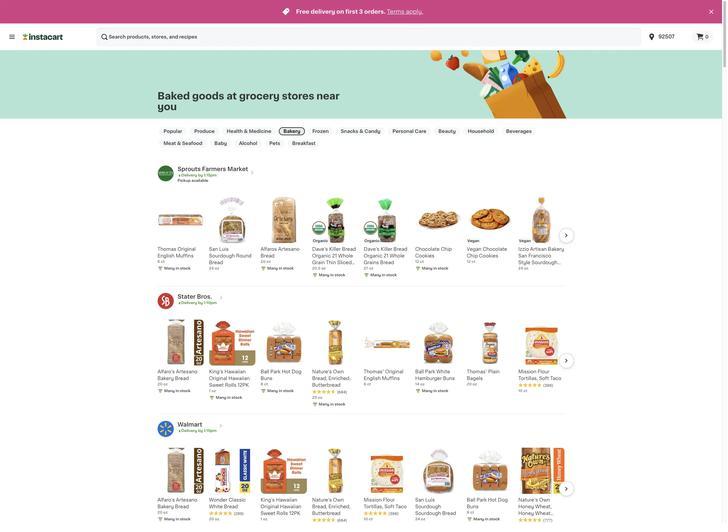 Task type: locate. For each thing, give the bounding box(es) containing it.
3 by from the top
[[198, 429, 203, 433]]

1 vertical spatial chip
[[467, 254, 478, 258]]

dave's inside dave's killer bread organic 21 whole grains bread 27 oz
[[364, 247, 380, 252]]

2 alfaro's artesano bakery bread 20 oz from the top
[[158, 498, 197, 514]]

grains
[[364, 260, 379, 265]]

1 vertical spatial butterbread
[[312, 511, 341, 516]]

white inside wonder classic white bread
[[209, 504, 223, 509]]

thomas' inside thomas' plain bagels 20 oz
[[467, 370, 487, 374]]

oz inside san luis sourdough round bread 24 oz
[[215, 267, 219, 270]]

dave's up grain
[[312, 247, 328, 252]]

0 vertical spatial luis
[[219, 247, 229, 252]]

2 dave's from the left
[[364, 247, 380, 252]]

1 vertical spatial enriched,
[[329, 504, 351, 509]]

2 vertical spatial item carousel region
[[148, 445, 574, 523]]

0 vertical spatial honey
[[519, 504, 534, 509]]

alfaro's artesano bakery bread 20 oz for stater bros.
[[158, 370, 197, 386]]

delivery by 1:15pm down 'walmart'
[[181, 429, 217, 433]]

0 vertical spatial tortillas,
[[519, 376, 538, 381]]

21 inside dave's killer bread organic 21 whole grains bread 27 oz
[[384, 254, 389, 258]]

1 1:15pm from the top
[[204, 173, 217, 177]]

1 killer from the left
[[329, 247, 341, 252]]

& right 'meat'
[[177, 141, 181, 146]]

artesano inside alfaros artesano bread 20 oz
[[278, 247, 300, 252]]

seafood
[[182, 141, 202, 146]]

1 horizontal spatial &
[[244, 129, 248, 134]]

2 delivery from the top
[[181, 301, 197, 305]]

whole
[[338, 254, 353, 258], [390, 254, 405, 258]]

white up hamburger
[[437, 370, 450, 374]]

21 for thin
[[332, 254, 337, 258]]

0 vertical spatial king's hawaiian original hawaiian sweet rolls 12pk 1 oz
[[209, 370, 250, 393]]

alfaros
[[261, 247, 277, 252]]

alfaro's artesano bakery bread 20 oz
[[158, 370, 197, 386], [158, 498, 197, 514]]

killer for thin
[[329, 247, 341, 252]]

0 vertical spatial muffins
[[176, 254, 194, 258]]

0 horizontal spatial 20 oz
[[209, 517, 219, 521]]

dave's killer bread organic 21 whole grain thin sliced bread
[[312, 247, 356, 272]]

1 vertical spatial 1
[[261, 517, 262, 521]]

1 delivery by 1:15pm from the top
[[181, 173, 217, 177]]

2 vertical spatial san
[[415, 498, 424, 502]]

0 vertical spatial enriched,
[[329, 376, 351, 381]]

muffins inside thomas' original english muffins 6 ct
[[382, 376, 400, 381]]

2 item carousel region from the top
[[148, 317, 574, 411]]

1 horizontal spatial king's hawaiian original hawaiian sweet rolls 12pk 1 oz
[[261, 498, 301, 521]]

delivery down 'walmart'
[[181, 429, 197, 433]]

king's hawaiian original hawaiian sweet rolls 12pk 1 oz
[[209, 370, 250, 393], [261, 498, 301, 521]]

0 horizontal spatial dog
[[292, 370, 302, 374]]

None search field
[[96, 27, 641, 46]]

1 thomas' from the left
[[364, 370, 384, 374]]

1 horizontal spatial 10
[[519, 389, 523, 393]]

alfaro's
[[158, 370, 175, 374], [158, 498, 175, 502]]

own
[[333, 370, 344, 374], [333, 498, 344, 502], [540, 498, 550, 502]]

24 inside san luis sourdough round bread 24 oz
[[209, 267, 214, 270]]

chip
[[441, 247, 452, 252], [467, 254, 478, 258]]

item carousel region
[[148, 194, 574, 283], [148, 317, 574, 411], [148, 445, 574, 523]]

0 horizontal spatial cookies
[[415, 254, 435, 258]]

&
[[244, 129, 248, 134], [360, 129, 364, 134], [177, 141, 181, 146]]

1 nature's own bread, enriched, butterbread from the top
[[312, 370, 351, 388]]

chip inside vegan chocolate chip cookies 12 ct
[[467, 254, 478, 258]]

by
[[198, 173, 203, 177], [198, 301, 203, 305], [198, 429, 203, 433]]

nature's own bread, enriched, butterbread for walmart
[[312, 498, 351, 516]]

2 horizontal spatial &
[[360, 129, 364, 134]]

organic down item badge image
[[313, 239, 328, 243]]

artesano
[[278, 247, 300, 252], [176, 370, 197, 374], [176, 498, 197, 502]]

sprouts farmers market image
[[158, 165, 174, 182]]

muffins for thomas
[[176, 254, 194, 258]]

1 horizontal spatial 12pk
[[289, 511, 301, 516]]

3 delivery from the top
[[181, 429, 197, 433]]

stater bros. image
[[158, 293, 174, 309]]

meat & seafood link
[[159, 139, 207, 147]]

1 horizontal spatial muffins
[[382, 376, 400, 381]]

own for walmart
[[333, 498, 344, 502]]

1 vertical spatial delivery
[[181, 301, 197, 305]]

0 horizontal spatial 10
[[364, 517, 368, 521]]

2 thomas' from the left
[[467, 370, 487, 374]]

1 horizontal spatial white
[[437, 370, 450, 374]]

classic
[[229, 498, 246, 502]]

12 inside "chocolate chip cookies 12 ct"
[[415, 260, 419, 264]]

on
[[337, 9, 344, 14]]

butterbread
[[312, 383, 341, 388], [312, 511, 341, 516]]

1 item carousel region from the top
[[148, 194, 574, 283]]

1 horizontal spatial rolls
[[277, 511, 288, 516]]

6 inside thomas' original english muffins 6 ct
[[364, 383, 366, 386]]

0 horizontal spatial sweet
[[209, 383, 224, 388]]

mission
[[519, 370, 537, 374], [364, 498, 382, 502]]

0 horizontal spatial whole
[[338, 254, 353, 258]]

1 horizontal spatial buns
[[443, 376, 455, 381]]

0 horizontal spatial soft
[[385, 504, 395, 509]]

1 dave's from the left
[[312, 247, 328, 252]]

item badge image
[[364, 221, 377, 235]]

at
[[227, 91, 237, 101]]

by down bros.
[[198, 301, 203, 305]]

2 alfaro's from the top
[[158, 498, 175, 502]]

sourdough inside izzio artisan bakery san francisco style sourdough bread
[[532, 260, 558, 265]]

cookies inside vegan chocolate chip cookies 12 ct
[[479, 254, 499, 258]]

delivery for stater bros.
[[181, 301, 197, 305]]

2 whole from the left
[[390, 254, 405, 258]]

sandwich
[[519, 518, 542, 522]]

1 vertical spatial 12pk
[[289, 511, 301, 516]]

luis for sourdough
[[426, 498, 435, 502]]

original inside thomas original english muffins 6 ct
[[178, 247, 196, 252]]

own inside nature's own honey wheat, honey wheat sandwich bre
[[540, 498, 550, 502]]

& for health
[[244, 129, 248, 134]]

oz inside ball park white hamburger buns 14 oz
[[421, 383, 425, 386]]

dave's inside dave's killer bread organic 21 whole grain thin sliced bread
[[312, 247, 328, 252]]

stores
[[282, 91, 314, 101]]

2 by from the top
[[198, 301, 203, 305]]

sourdough inside san luis sourdough round bread 24 oz
[[209, 254, 235, 258]]

item badge image
[[312, 221, 326, 235]]

killer inside dave's killer bread organic 21 whole grains bread 27 oz
[[381, 247, 393, 252]]

terms apply. link
[[387, 9, 424, 14]]

1 vertical spatial delivery by 1:15pm
[[181, 429, 217, 433]]

1 vertical spatial alfaro's artesano bakery bread 20 oz
[[158, 498, 197, 514]]

0 horizontal spatial &
[[177, 141, 181, 146]]

limited time offer region
[[0, 0, 708, 23]]

0 vertical spatial 6
[[158, 260, 160, 264]]

king's
[[209, 370, 223, 374], [261, 498, 275, 502]]

alfaro's for stater bros.
[[158, 370, 175, 374]]

1 vertical spatial white
[[209, 504, 223, 509]]

muffins inside thomas original english muffins 6 ct
[[176, 254, 194, 258]]

dave's up the grains
[[364, 247, 380, 252]]

thomas'
[[364, 370, 384, 374], [467, 370, 487, 374]]

& for snacks
[[360, 129, 364, 134]]

2 21 from the left
[[384, 254, 389, 258]]

2 (684) from the top
[[337, 519, 347, 522]]

0 horizontal spatial rolls
[[225, 383, 237, 388]]

san inside san luis sourdough sourdough bread 24 oz
[[415, 498, 424, 502]]

san inside san luis sourdough round bread 24 oz
[[209, 247, 218, 252]]

1 alfaro's from the top
[[158, 370, 175, 374]]

luis inside san luis sourdough sourdough bread 24 oz
[[426, 498, 435, 502]]

english for thomas
[[158, 254, 175, 258]]

organic up the grains
[[364, 254, 383, 258]]

20.5 oz
[[312, 267, 326, 270]]

park
[[271, 370, 281, 374], [425, 370, 435, 374], [477, 498, 487, 502]]

thomas original english muffins 6 ct
[[158, 247, 196, 264]]

bakery inside izzio artisan bakery san francisco style sourdough bread
[[548, 247, 565, 252]]

0 horizontal spatial king's
[[209, 370, 223, 374]]

2 delivery by 1:15pm from the top
[[181, 429, 217, 433]]

0 vertical spatial dog
[[292, 370, 302, 374]]

oz inside alfaros artesano bread 20 oz
[[267, 260, 271, 264]]

12 inside vegan chocolate chip cookies 12 ct
[[467, 260, 471, 264]]

frozen
[[313, 129, 329, 134]]

sliced
[[337, 260, 352, 265]]

1 horizontal spatial ball park hot dog buns 8 ct
[[467, 498, 508, 514]]

butterbread for walmart
[[312, 511, 341, 516]]

6
[[158, 260, 160, 264], [364, 383, 366, 386]]

english inside thomas original english muffins 6 ct
[[158, 254, 175, 258]]

24 oz
[[519, 267, 529, 270]]

delivery down sprouts
[[181, 173, 197, 177]]

by up available in the top of the page
[[198, 173, 203, 177]]

0 vertical spatial butterbread
[[312, 383, 341, 388]]

2 cookies from the left
[[479, 254, 499, 258]]

1
[[209, 389, 211, 393], [261, 517, 262, 521]]

white inside ball park white hamburger buns 14 oz
[[437, 370, 450, 374]]

2 12 from the left
[[467, 260, 471, 264]]

6 inside thomas original english muffins 6 ct
[[158, 260, 160, 264]]

flour
[[538, 370, 550, 374], [383, 498, 395, 502]]

oz inside thomas' plain bagels 20 oz
[[473, 383, 477, 386]]

24 inside san luis sourdough sourdough bread 24 oz
[[415, 517, 420, 521]]

1 vertical spatial 10 ct
[[364, 517, 373, 521]]

ct inside "chocolate chip cookies 12 ct"
[[420, 260, 424, 264]]

beauty link
[[434, 127, 461, 135]]

2 chocolate from the left
[[483, 247, 507, 252]]

0 vertical spatial san
[[209, 247, 218, 252]]

1 cookies from the left
[[415, 254, 435, 258]]

walmart image
[[158, 421, 174, 437]]

6 for thomas'
[[364, 383, 366, 386]]

nature's own bread, enriched, butterbread
[[312, 370, 351, 388], [312, 498, 351, 516]]

0 vertical spatial hot
[[282, 370, 291, 374]]

0 vertical spatial (396)
[[543, 384, 554, 388]]

mission flour tortillas, soft taco
[[519, 370, 562, 381], [364, 498, 407, 509]]

killer for bread
[[381, 247, 393, 252]]

1 horizontal spatial 1
[[261, 517, 262, 521]]

0 horizontal spatial 10 ct
[[364, 517, 373, 521]]

1 horizontal spatial ball
[[415, 370, 424, 374]]

92507
[[659, 34, 675, 39]]

0 vertical spatial english
[[158, 254, 175, 258]]

stater bros.
[[178, 294, 212, 299]]

artesano for stater bros.
[[176, 370, 197, 374]]

chocolate inside "chocolate chip cookies 12 ct"
[[415, 247, 440, 252]]

1 vertical spatial 1:15pm
[[204, 429, 217, 433]]

0 vertical spatial soft
[[539, 376, 549, 381]]

farmers
[[202, 166, 226, 172]]

1 horizontal spatial killer
[[381, 247, 393, 252]]

bread
[[342, 247, 356, 252], [394, 247, 408, 252], [261, 254, 275, 258], [209, 260, 223, 265], [380, 260, 394, 265], [312, 267, 326, 272], [519, 267, 533, 272], [175, 376, 189, 381], [175, 504, 189, 509], [224, 504, 238, 509], [443, 511, 456, 516]]

0 vertical spatial (684)
[[337, 391, 347, 394]]

san luis sourdough round bread 24 oz
[[209, 247, 252, 270]]

20
[[261, 260, 266, 264], [158, 383, 163, 386], [467, 383, 472, 386], [312, 396, 317, 400], [158, 511, 163, 514], [209, 517, 214, 521]]

2 killer from the left
[[381, 247, 393, 252]]

bakery inside bakery link
[[284, 129, 301, 134]]

0 horizontal spatial (396)
[[389, 512, 399, 516]]

1 by from the top
[[198, 173, 203, 177]]

0 vertical spatial white
[[437, 370, 450, 374]]

0 button
[[692, 30, 714, 44]]

delivery
[[311, 9, 335, 14]]

killer inside dave's killer bread organic 21 whole grain thin sliced bread
[[329, 247, 341, 252]]

organic up grain
[[312, 254, 331, 258]]

0 horizontal spatial mission flour tortillas, soft taco
[[364, 498, 407, 509]]

san luis sourdough sourdough bread 24 oz
[[415, 498, 456, 521]]

3 item carousel region from the top
[[148, 445, 574, 523]]

0 horizontal spatial taco
[[396, 504, 407, 509]]

organic inside dave's killer bread organic 21 whole grain thin sliced bread
[[312, 254, 331, 258]]

1 bread, from the top
[[312, 376, 327, 381]]

original
[[178, 247, 196, 252], [385, 370, 404, 374], [209, 376, 227, 381], [261, 504, 279, 509]]

frozen link
[[308, 127, 334, 135]]

produce
[[194, 129, 215, 134]]

20 inside alfaros artesano bread 20 oz
[[261, 260, 266, 264]]

thomas' for bagels
[[467, 370, 487, 374]]

0 vertical spatial 1:15pm
[[204, 173, 217, 177]]

item carousel region containing thomas original english muffins
[[148, 194, 574, 283]]

1 delivery from the top
[[181, 173, 197, 177]]

0 vertical spatial 20 oz
[[312, 396, 323, 400]]

1 horizontal spatial 24
[[415, 517, 420, 521]]

1 vertical spatial 8
[[467, 511, 470, 514]]

1 21 from the left
[[332, 254, 337, 258]]

delivery by 1:15pm
[[181, 173, 217, 177], [181, 429, 217, 433]]

dog
[[292, 370, 302, 374], [498, 498, 508, 502]]

0 horizontal spatial luis
[[219, 247, 229, 252]]

1 horizontal spatial soft
[[539, 376, 549, 381]]

2 butterbread from the top
[[312, 511, 341, 516]]

bread inside san luis sourdough round bread 24 oz
[[209, 260, 223, 265]]

1 vertical spatial rolls
[[277, 511, 288, 516]]

20 oz for nature's own bread, enriched, butterbread
[[312, 396, 323, 400]]

many
[[164, 267, 175, 270], [267, 267, 278, 270], [422, 267, 433, 270], [319, 273, 330, 277], [371, 273, 381, 277], [164, 389, 175, 393], [267, 389, 278, 393], [422, 389, 433, 393], [216, 396, 226, 400], [319, 403, 330, 406], [164, 517, 175, 521], [474, 517, 484, 521]]

ct inside vegan chocolate chip cookies 12 ct
[[472, 260, 476, 264]]

0 vertical spatial chip
[[441, 247, 452, 252]]

1 horizontal spatial dog
[[498, 498, 508, 502]]

whole for thin
[[338, 254, 353, 258]]

enriched,
[[329, 376, 351, 381], [329, 504, 351, 509]]

1 horizontal spatial chocolate
[[483, 247, 507, 252]]

thomas' original english muffins 6 ct
[[364, 370, 404, 386]]

2 enriched, from the top
[[329, 504, 351, 509]]

20 oz
[[312, 396, 323, 400], [209, 517, 219, 521]]

0 vertical spatial by
[[198, 173, 203, 177]]

produce link
[[190, 127, 219, 135]]

in
[[176, 267, 179, 270], [279, 267, 282, 270], [434, 267, 437, 270], [331, 273, 334, 277], [382, 273, 386, 277], [176, 389, 179, 393], [279, 389, 282, 393], [434, 389, 437, 393], [227, 396, 231, 400], [331, 403, 334, 406], [176, 517, 179, 521], [485, 517, 489, 521]]

white
[[437, 370, 450, 374], [209, 504, 223, 509]]

san
[[209, 247, 218, 252], [519, 254, 527, 258], [415, 498, 424, 502]]

grocery
[[239, 91, 280, 101]]

free delivery on first 3 orders. terms apply.
[[296, 9, 424, 14]]

1 horizontal spatial cookies
[[479, 254, 499, 258]]

2 nature's own bread, enriched, butterbread from the top
[[312, 498, 351, 516]]

1 vertical spatial artesano
[[176, 370, 197, 374]]

1 horizontal spatial 21
[[384, 254, 389, 258]]

bread,
[[312, 376, 327, 381], [312, 504, 327, 509]]

1 vertical spatial san
[[519, 254, 527, 258]]

1 whole from the left
[[338, 254, 353, 258]]

1 alfaro's artesano bakery bread 20 oz from the top
[[158, 370, 197, 386]]

0 vertical spatial alfaro's
[[158, 370, 175, 374]]

luis inside san luis sourdough round bread 24 oz
[[219, 247, 229, 252]]

1 chocolate from the left
[[415, 247, 440, 252]]

0 horizontal spatial tortillas,
[[364, 504, 383, 509]]

& right health
[[244, 129, 248, 134]]

21 inside dave's killer bread organic 21 whole grain thin sliced bread
[[332, 254, 337, 258]]

1 horizontal spatial mission flour tortillas, soft taco
[[519, 370, 562, 381]]

1 vertical spatial nature's own bread, enriched, butterbread
[[312, 498, 351, 516]]

by for walmart
[[198, 429, 203, 433]]

1 horizontal spatial hot
[[488, 498, 497, 502]]

0 horizontal spatial 6
[[158, 260, 160, 264]]

whole inside dave's killer bread organic 21 whole grain thin sliced bread
[[338, 254, 353, 258]]

butterbread for stater bros.
[[312, 383, 341, 388]]

delivery down the "stater"
[[181, 301, 197, 305]]

1 horizontal spatial tortillas,
[[519, 376, 538, 381]]

& for meat
[[177, 141, 181, 146]]

english inside thomas' original english muffins 6 ct
[[364, 376, 381, 381]]

whole inside dave's killer bread organic 21 whole grains bread 27 oz
[[390, 254, 405, 258]]

ct inside thomas original english muffins 6 ct
[[161, 260, 165, 264]]

1 12 from the left
[[415, 260, 419, 264]]

own for stater bros.
[[333, 370, 344, 374]]

1 vertical spatial item carousel region
[[148, 317, 574, 411]]

1 enriched, from the top
[[329, 376, 351, 381]]

& left "candy"
[[360, 129, 364, 134]]

delivery by 1:15pm up available in the top of the page
[[181, 173, 217, 177]]

1 butterbread from the top
[[312, 383, 341, 388]]

artesano for walmart
[[176, 498, 197, 502]]

0 vertical spatial alfaro's artesano bakery bread 20 oz
[[158, 370, 197, 386]]

24
[[209, 267, 214, 270], [519, 267, 523, 270], [415, 517, 420, 521]]

by down 'walmart'
[[198, 429, 203, 433]]

1 vertical spatial 20 oz
[[209, 517, 219, 521]]

alfaro's artesano bakery bread 20 oz for walmart
[[158, 498, 197, 514]]

6 for thomas
[[158, 260, 160, 264]]

20 oz for wonder classic white bread
[[209, 517, 219, 521]]

white down wonder
[[209, 504, 223, 509]]

2 bread, from the top
[[312, 504, 327, 509]]

ball park hot dog buns 8 ct
[[261, 370, 302, 386], [467, 498, 508, 514]]

thomas' inside thomas' original english muffins 6 ct
[[364, 370, 384, 374]]

10 ct
[[519, 389, 528, 393], [364, 517, 373, 521]]

1 (684) from the top
[[337, 391, 347, 394]]

0 horizontal spatial 1
[[209, 389, 211, 393]]

1 horizontal spatial mission
[[519, 370, 537, 374]]

organic inside dave's killer bread organic 21 whole grains bread 27 oz
[[364, 254, 383, 258]]



Task type: describe. For each thing, give the bounding box(es) containing it.
by for stater bros.
[[198, 301, 203, 305]]

enriched, for walmart
[[329, 504, 351, 509]]

0 horizontal spatial park
[[271, 370, 281, 374]]

1 vertical spatial 10
[[364, 517, 368, 521]]

pets
[[269, 141, 280, 146]]

baked goods at grocery stores near you main content
[[0, 46, 722, 523]]

stater
[[178, 294, 196, 299]]

bakery link
[[279, 127, 305, 135]]

92507 button
[[644, 27, 692, 46]]

0 vertical spatial 10
[[519, 389, 523, 393]]

0 vertical spatial mission
[[519, 370, 537, 374]]

dave's killer bread organic 21 whole grains bread 27 oz
[[364, 247, 408, 270]]

1 vertical spatial king's
[[261, 498, 275, 502]]

nature's inside nature's own honey wheat, honey wheat sandwich bre
[[519, 498, 538, 502]]

wheat
[[535, 511, 551, 516]]

apply.
[[406, 9, 424, 14]]

wonder classic white bread
[[209, 498, 246, 509]]

1 vertical spatial flour
[[383, 498, 395, 502]]

bread, for walmart
[[312, 504, 327, 509]]

household
[[468, 129, 494, 134]]

health & medicine
[[227, 129, 272, 134]]

vegan inside vegan chocolate chip cookies 12 ct
[[467, 247, 482, 252]]

artisan
[[530, 247, 547, 252]]

round
[[236, 254, 252, 258]]

21 for bread
[[384, 254, 389, 258]]

0 horizontal spatial ball
[[261, 370, 269, 374]]

24 for san luis sourdough sourdough bread
[[415, 517, 420, 521]]

thomas' plain bagels 20 oz
[[467, 370, 500, 386]]

0 vertical spatial 10 ct
[[519, 389, 528, 393]]

nature's own honey wheat, honey wheat sandwich bre
[[519, 498, 558, 523]]

original inside thomas' original english muffins 6 ct
[[385, 370, 404, 374]]

92507 button
[[648, 27, 688, 46]]

nature's for stater bros.
[[312, 370, 332, 374]]

0 horizontal spatial mission
[[364, 498, 382, 502]]

health
[[227, 129, 243, 134]]

item carousel region for bros.
[[148, 317, 574, 411]]

0 vertical spatial flour
[[538, 370, 550, 374]]

sprouts farmers market
[[178, 166, 248, 172]]

snacks & candy link
[[336, 127, 385, 135]]

popular link
[[159, 127, 187, 135]]

2 horizontal spatial ball
[[467, 498, 476, 502]]

thin
[[326, 260, 336, 265]]

(684) for walmart
[[337, 519, 347, 522]]

francisco
[[529, 254, 552, 258]]

you
[[158, 102, 177, 111]]

beverages link
[[502, 127, 537, 135]]

near
[[317, 91, 340, 101]]

0 vertical spatial 12pk
[[238, 383, 249, 388]]

available
[[192, 179, 208, 183]]

bagels
[[467, 376, 483, 381]]

thomas' for english
[[364, 370, 384, 374]]

instacart logo image
[[23, 33, 63, 41]]

24 for san luis sourdough round bread
[[209, 267, 214, 270]]

care
[[415, 129, 427, 134]]

delivery for walmart
[[181, 429, 197, 433]]

meat
[[164, 141, 176, 146]]

style
[[519, 260, 531, 265]]

0 vertical spatial taco
[[551, 376, 562, 381]]

san for san luis sourdough sourdough bread
[[415, 498, 424, 502]]

vegan chocolate chip cookies 12 ct
[[467, 247, 507, 264]]

white for bread
[[209, 504, 223, 509]]

14
[[415, 383, 420, 386]]

Search field
[[96, 27, 641, 46]]

sprouts
[[178, 166, 201, 172]]

bread inside izzio artisan bakery san francisco style sourdough bread
[[519, 267, 533, 272]]

snacks
[[341, 129, 358, 134]]

izzio artisan bakery san francisco style sourdough bread
[[519, 247, 565, 272]]

nature's own bread, enriched, butterbread for stater bros.
[[312, 370, 351, 388]]

ball inside ball park white hamburger buns 14 oz
[[415, 370, 424, 374]]

market
[[228, 166, 248, 172]]

breakfast link
[[288, 139, 320, 147]]

1 vertical spatial (396)
[[389, 512, 399, 516]]

ball park white hamburger buns 14 oz
[[415, 370, 455, 386]]

2 1:15pm from the top
[[204, 429, 217, 433]]

bread inside wonder classic white bread
[[224, 504, 238, 509]]

3
[[359, 9, 363, 14]]

goods
[[192, 91, 224, 101]]

(289)
[[234, 512, 244, 516]]

1 vertical spatial ball park hot dog buns 8 ct
[[467, 498, 508, 514]]

pickup
[[178, 179, 191, 183]]

dave's for dave's killer bread organic 21 whole grains bread 27 oz
[[364, 247, 380, 252]]

0 vertical spatial mission flour tortillas, soft taco
[[519, 370, 562, 381]]

buns inside ball park white hamburger buns 14 oz
[[443, 376, 455, 381]]

(684) for stater bros.
[[337, 391, 347, 394]]

san inside izzio artisan bakery san francisco style sourdough bread
[[519, 254, 527, 258]]

household link
[[463, 127, 499, 135]]

baked goods at grocery stores near you
[[158, 91, 340, 111]]

1 vertical spatial hot
[[488, 498, 497, 502]]

chip inside "chocolate chip cookies 12 ct"
[[441, 247, 452, 252]]

0 horizontal spatial buns
[[261, 376, 273, 381]]

baby
[[215, 141, 227, 146]]

thomas
[[158, 247, 176, 252]]

english for thomas'
[[364, 376, 381, 381]]

1 horizontal spatial sweet
[[261, 511, 275, 516]]

2 horizontal spatial park
[[477, 498, 487, 502]]

park inside ball park white hamburger buns 14 oz
[[425, 370, 435, 374]]

2 horizontal spatial buns
[[467, 504, 479, 509]]

bread, for stater bros.
[[312, 376, 327, 381]]

health & medicine link
[[222, 127, 276, 135]]

1 vertical spatial mission flour tortillas, soft taco
[[364, 498, 407, 509]]

0 horizontal spatial king's hawaiian original hawaiian sweet rolls 12pk 1 oz
[[209, 370, 250, 393]]

0 vertical spatial 8
[[261, 383, 263, 386]]

delivery by 1:10pm
[[181, 301, 217, 305]]

dave's for dave's killer bread organic 21 whole grain thin sliced bread
[[312, 247, 328, 252]]

cookies inside "chocolate chip cookies 12 ct"
[[415, 254, 435, 258]]

27
[[364, 267, 368, 270]]

muffins for thomas'
[[382, 376, 400, 381]]

ct inside thomas' original english muffins 6 ct
[[367, 383, 371, 386]]

terms
[[387, 9, 405, 14]]

0 vertical spatial rolls
[[225, 383, 237, 388]]

plain
[[489, 370, 500, 374]]

nature's for walmart
[[312, 498, 332, 502]]

walmart
[[178, 422, 202, 428]]

personal care link
[[388, 127, 431, 135]]

beverages
[[506, 129, 532, 134]]

0 vertical spatial king's
[[209, 370, 223, 374]]

oz inside san luis sourdough sourdough bread 24 oz
[[421, 517, 426, 521]]

breakfast
[[292, 141, 316, 146]]

1 horizontal spatial 8
[[467, 511, 470, 514]]

bread inside alfaros artesano bread 20 oz
[[261, 254, 275, 258]]

oz inside dave's killer bread organic 21 whole grains bread 27 oz
[[369, 267, 374, 270]]

snacks & candy
[[341, 129, 381, 134]]

candy
[[365, 129, 381, 134]]

wonder
[[209, 498, 228, 502]]

grain
[[312, 260, 325, 265]]

alcohol link
[[234, 139, 262, 147]]

beauty
[[439, 129, 456, 134]]

2 honey from the top
[[519, 511, 534, 516]]

baby link
[[210, 139, 232, 147]]

luis for round
[[219, 247, 229, 252]]

20.5
[[312, 267, 321, 270]]

0 vertical spatial ball park hot dog buns 8 ct
[[261, 370, 302, 386]]

meat & seafood
[[164, 141, 202, 146]]

chocolate chip cookies 12 ct
[[415, 247, 452, 264]]

baked
[[158, 91, 190, 101]]

whole for bread
[[390, 254, 405, 258]]

bros.
[[197, 294, 212, 299]]

free
[[296, 9, 310, 14]]

enriched, for stater bros.
[[329, 376, 351, 381]]

1:10pm
[[204, 301, 217, 305]]

1 vertical spatial taco
[[396, 504, 407, 509]]

alfaro's for walmart
[[158, 498, 175, 502]]

item carousel region for farmers
[[148, 194, 574, 283]]

personal
[[393, 129, 414, 134]]

white for hamburger
[[437, 370, 450, 374]]

2 horizontal spatial 24
[[519, 267, 523, 270]]

organic down item badge icon
[[365, 239, 380, 243]]

personal care
[[393, 129, 427, 134]]

chocolate inside vegan chocolate chip cookies 12 ct
[[483, 247, 507, 252]]

bread inside san luis sourdough sourdough bread 24 oz
[[443, 511, 456, 516]]

alfaros artesano bread 20 oz
[[261, 247, 300, 264]]

medicine
[[249, 129, 272, 134]]

0
[[706, 34, 709, 39]]

pets link
[[265, 139, 285, 147]]

vegan for izzio artisan bakery san francisco style sourdough bread
[[519, 239, 531, 243]]

vegan for vegan chocolate chip cookies
[[468, 239, 480, 243]]

popular
[[164, 129, 182, 134]]

20 inside thomas' plain bagels 20 oz
[[467, 383, 472, 386]]

hamburger
[[415, 376, 442, 381]]

san for san luis sourdough round bread
[[209, 247, 218, 252]]

wheat,
[[535, 504, 552, 509]]

1 honey from the top
[[519, 504, 534, 509]]

0 vertical spatial sweet
[[209, 383, 224, 388]]



Task type: vqa. For each thing, say whether or not it's contained in the screenshot.
first Thomas' from the left
yes



